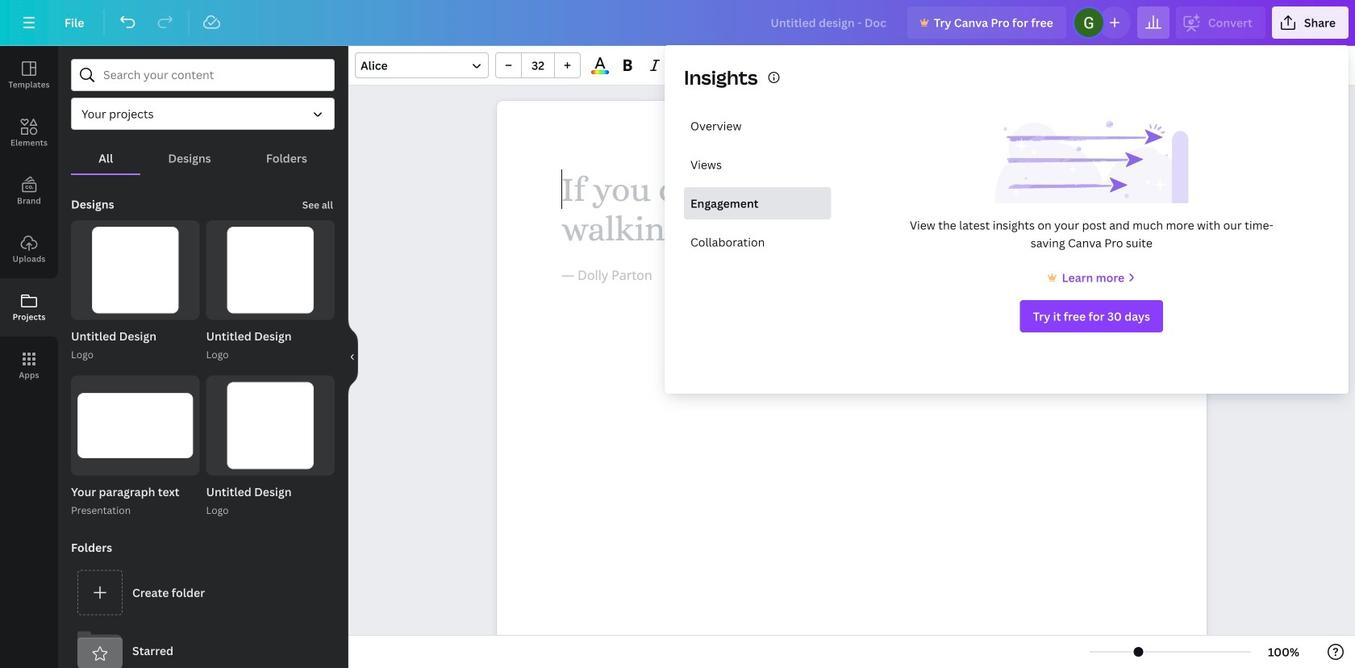 Task type: describe. For each thing, give the bounding box(es) containing it.
Zoom button
[[1258, 639, 1311, 665]]

Select ownership filter button
[[71, 98, 335, 130]]

main menu bar
[[0, 0, 1356, 46]]

side panel tab list
[[0, 46, 58, 395]]



Task type: locate. For each thing, give the bounding box(es) containing it.
– – number field
[[527, 58, 550, 73]]

group
[[496, 52, 581, 78], [71, 220, 200, 363], [71, 220, 200, 320], [206, 220, 335, 363], [206, 220, 335, 320], [71, 376, 200, 518], [71, 376, 200, 476], [206, 376, 335, 518], [206, 376, 335, 476]]

Design title text field
[[758, 6, 901, 39]]

color range image
[[592, 70, 609, 74]]

hide image
[[348, 318, 358, 396]]

None text field
[[497, 101, 1207, 668]]

Search your content search field
[[103, 60, 324, 90]]



Task type: vqa. For each thing, say whether or not it's contained in the screenshot.
button
no



